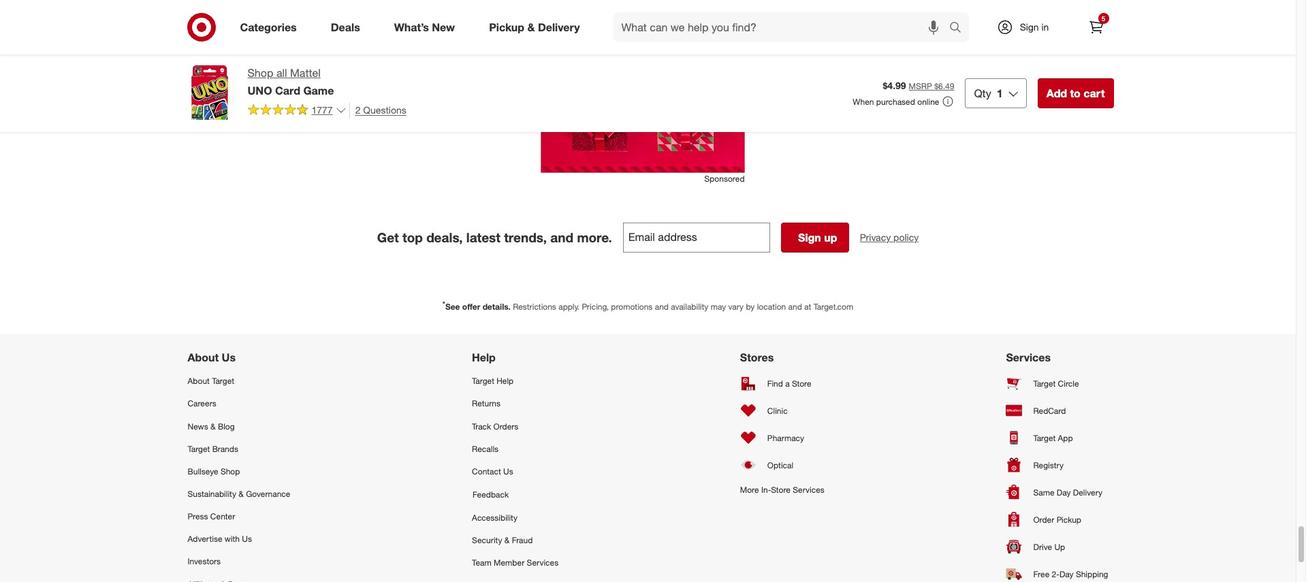 Task type: locate. For each thing, give the bounding box(es) containing it.
about target
[[188, 376, 234, 386]]

services up 'target circle'
[[1006, 351, 1051, 365]]

0 vertical spatial shop
[[248, 66, 273, 80]]

day inside 'link'
[[1057, 488, 1071, 498]]

press
[[188, 512, 208, 522]]

details.
[[483, 302, 511, 312]]

0 vertical spatial day
[[1057, 488, 1071, 498]]

0 vertical spatial about
[[188, 351, 219, 365]]

careers
[[188, 399, 216, 409]]

center
[[210, 512, 235, 522]]

deals link
[[319, 12, 377, 42]]

about us
[[188, 351, 236, 365]]

pickup right order
[[1057, 515, 1082, 525]]

sign inside sign up button
[[798, 231, 821, 245]]

and left more.
[[551, 230, 574, 245]]

target app
[[1034, 433, 1073, 443]]

shop inside shop all mattel uno card game
[[248, 66, 273, 80]]

target left circle
[[1034, 379, 1056, 389]]

find
[[768, 379, 783, 389]]

accessibility
[[472, 513, 518, 523]]

store right a
[[792, 379, 812, 389]]

pickup
[[489, 20, 525, 34], [1057, 515, 1082, 525]]

1 horizontal spatial delivery
[[1073, 488, 1103, 498]]

what's new
[[394, 20, 455, 34]]

member
[[494, 558, 525, 568]]

find a store
[[768, 379, 812, 389]]

2 about from the top
[[188, 376, 210, 386]]

2 horizontal spatial us
[[503, 467, 513, 477]]

availability
[[671, 302, 709, 312]]

shop up uno
[[248, 66, 273, 80]]

feedback button
[[472, 483, 559, 507]]

target circle
[[1034, 379, 1079, 389]]

0 horizontal spatial delivery
[[538, 20, 580, 34]]

us up the about target link
[[222, 351, 236, 365]]

about
[[188, 351, 219, 365], [188, 376, 210, 386]]

What can we help you find? suggestions appear below search field
[[613, 12, 953, 42]]

0 vertical spatial help
[[472, 351, 496, 365]]

us
[[222, 351, 236, 365], [503, 467, 513, 477], [242, 534, 252, 544]]

us right contact
[[503, 467, 513, 477]]

to
[[1070, 86, 1081, 100]]

us right with
[[242, 534, 252, 544]]

offer
[[462, 302, 480, 312]]

shop
[[248, 66, 273, 80], [221, 467, 240, 477]]

pickup right new
[[489, 20, 525, 34]]

1777
[[312, 104, 333, 116]]

None text field
[[623, 223, 770, 253]]

help up 'returns' link
[[497, 376, 514, 386]]

target down news
[[188, 444, 210, 454]]

advertisement region
[[540, 3, 745, 173]]

track orders link
[[472, 415, 559, 438]]

1 horizontal spatial sign
[[1020, 21, 1039, 33]]

pharmacy link
[[740, 425, 825, 452]]

in
[[1042, 21, 1049, 33]]

free
[[1034, 569, 1050, 579]]

day right free
[[1060, 569, 1074, 579]]

delivery inside 'link'
[[1073, 488, 1103, 498]]

1 vertical spatial us
[[503, 467, 513, 477]]

1 horizontal spatial services
[[793, 485, 825, 495]]

&
[[528, 20, 535, 34], [210, 421, 216, 432], [239, 489, 244, 499], [505, 536, 510, 546]]

about for about target
[[188, 376, 210, 386]]

location
[[757, 302, 786, 312]]

day right same
[[1057, 488, 1071, 498]]

when
[[853, 97, 874, 107]]

1 horizontal spatial store
[[792, 379, 812, 389]]

image of uno card game image
[[182, 65, 237, 120]]

advertise
[[188, 534, 222, 544]]

delivery for pickup & delivery
[[538, 20, 580, 34]]

0 horizontal spatial shop
[[221, 467, 240, 477]]

1 vertical spatial services
[[793, 485, 825, 495]]

$6.49
[[935, 81, 955, 91]]

help up the target help
[[472, 351, 496, 365]]

services down optical link
[[793, 485, 825, 495]]

us inside advertise with us link
[[242, 534, 252, 544]]

1 vertical spatial store
[[771, 485, 791, 495]]

services down fraud
[[527, 558, 559, 568]]

deals
[[331, 20, 360, 34]]

1 horizontal spatial pickup
[[1057, 515, 1082, 525]]

same
[[1034, 488, 1055, 498]]

5
[[1102, 14, 1106, 22]]

services
[[1006, 351, 1051, 365], [793, 485, 825, 495], [527, 558, 559, 568]]

*
[[443, 300, 445, 308]]

0 vertical spatial store
[[792, 379, 812, 389]]

search
[[943, 22, 976, 35]]

& inside "link"
[[210, 421, 216, 432]]

2 vertical spatial services
[[527, 558, 559, 568]]

sign left 'up'
[[798, 231, 821, 245]]

target brands link
[[188, 438, 290, 460]]

1 about from the top
[[188, 351, 219, 365]]

us for contact us
[[503, 467, 513, 477]]

pricing,
[[582, 302, 609, 312]]

team member services
[[472, 558, 559, 568]]

press center
[[188, 512, 235, 522]]

uno
[[248, 84, 272, 97]]

1 vertical spatial about
[[188, 376, 210, 386]]

sign left in
[[1020, 21, 1039, 33]]

and left availability
[[655, 302, 669, 312]]

2 horizontal spatial services
[[1006, 351, 1051, 365]]

investors link
[[188, 551, 290, 573]]

returns
[[472, 399, 501, 409]]

sign up button
[[781, 223, 849, 253]]

1 vertical spatial shop
[[221, 467, 240, 477]]

optical
[[768, 460, 794, 470]]

target left app at bottom
[[1034, 433, 1056, 443]]

0 vertical spatial pickup
[[489, 20, 525, 34]]

store for a
[[792, 379, 812, 389]]

1 vertical spatial sign
[[798, 231, 821, 245]]

about up about target
[[188, 351, 219, 365]]

$4.99 msrp $6.49
[[883, 80, 955, 91]]

$4.99
[[883, 80, 906, 91]]

0 vertical spatial delivery
[[538, 20, 580, 34]]

0 horizontal spatial us
[[222, 351, 236, 365]]

orders
[[494, 421, 519, 432]]

mattel
[[290, 66, 321, 80]]

us inside contact us link
[[503, 467, 513, 477]]

questions
[[363, 104, 406, 116]]

shop all mattel uno card game
[[248, 66, 334, 97]]

vary
[[729, 302, 744, 312]]

cart
[[1084, 86, 1105, 100]]

target up returns
[[472, 376, 494, 386]]

target app link
[[1006, 425, 1109, 452]]

1 vertical spatial help
[[497, 376, 514, 386]]

see
[[445, 302, 460, 312]]

& for delivery
[[528, 20, 535, 34]]

1 horizontal spatial shop
[[248, 66, 273, 80]]

sign inside 'sign in' link
[[1020, 21, 1039, 33]]

0 horizontal spatial store
[[771, 485, 791, 495]]

security & fraud
[[472, 536, 533, 546]]

1 horizontal spatial us
[[242, 534, 252, 544]]

0 horizontal spatial services
[[527, 558, 559, 568]]

free 2-day shipping link
[[1006, 561, 1109, 582]]

categories
[[240, 20, 297, 34]]

about target link
[[188, 370, 290, 393]]

store down optical link
[[771, 485, 791, 495]]

restrictions
[[513, 302, 556, 312]]

2 vertical spatial us
[[242, 534, 252, 544]]

target help
[[472, 376, 514, 386]]

investors
[[188, 557, 221, 567]]

1 horizontal spatial help
[[497, 376, 514, 386]]

about up careers
[[188, 376, 210, 386]]

2-
[[1052, 569, 1060, 579]]

0 horizontal spatial sign
[[798, 231, 821, 245]]

0 horizontal spatial help
[[472, 351, 496, 365]]

shop down brands
[[221, 467, 240, 477]]

1 vertical spatial delivery
[[1073, 488, 1103, 498]]

and left at
[[788, 302, 802, 312]]

security
[[472, 536, 502, 546]]

0 vertical spatial services
[[1006, 351, 1051, 365]]

what's
[[394, 20, 429, 34]]

0 horizontal spatial pickup
[[489, 20, 525, 34]]

redcard
[[1034, 406, 1066, 416]]

about for about us
[[188, 351, 219, 365]]

0 vertical spatial us
[[222, 351, 236, 365]]

same day delivery
[[1034, 488, 1103, 498]]

target down about us
[[212, 376, 234, 386]]

0 vertical spatial sign
[[1020, 21, 1039, 33]]

clinic link
[[740, 397, 825, 425]]



Task type: vqa. For each thing, say whether or not it's contained in the screenshot.
the top gifts
no



Task type: describe. For each thing, give the bounding box(es) containing it.
2 horizontal spatial and
[[788, 302, 802, 312]]

msrp
[[909, 81, 932, 91]]

target circle link
[[1006, 370, 1109, 397]]

store for in-
[[771, 485, 791, 495]]

latest
[[466, 230, 501, 245]]

security & fraud link
[[472, 529, 559, 552]]

target for target circle
[[1034, 379, 1056, 389]]

purchased
[[877, 97, 915, 107]]

optical link
[[740, 452, 825, 479]]

in-
[[761, 485, 771, 495]]

what's new link
[[383, 12, 472, 42]]

governance
[[246, 489, 290, 499]]

news
[[188, 421, 208, 432]]

sign in link
[[985, 12, 1070, 42]]

drive up
[[1034, 542, 1065, 552]]

a
[[786, 379, 790, 389]]

registry
[[1034, 460, 1064, 470]]

us for about us
[[222, 351, 236, 365]]

news & blog link
[[188, 415, 290, 438]]

sign for sign in
[[1020, 21, 1039, 33]]

1 vertical spatial day
[[1060, 569, 1074, 579]]

new
[[432, 20, 455, 34]]

free 2-day shipping
[[1034, 569, 1109, 579]]

2 questions
[[355, 104, 406, 116]]

registry link
[[1006, 452, 1109, 479]]

sustainability & governance link
[[188, 483, 290, 506]]

card
[[275, 84, 300, 97]]

privacy policy
[[860, 232, 919, 243]]

brands
[[212, 444, 238, 454]]

may
[[711, 302, 726, 312]]

sign for sign up
[[798, 231, 821, 245]]

2
[[355, 104, 361, 116]]

drive up link
[[1006, 534, 1109, 561]]

categories link
[[229, 12, 314, 42]]

sponsored
[[705, 174, 745, 184]]

shop inside 'link'
[[221, 467, 240, 477]]

& for governance
[[239, 489, 244, 499]]

0 horizontal spatial and
[[551, 230, 574, 245]]

blog
[[218, 421, 235, 432]]

1 vertical spatial pickup
[[1057, 515, 1082, 525]]

careers link
[[188, 393, 290, 415]]

contact us
[[472, 467, 513, 477]]

& for fraud
[[505, 536, 510, 546]]

recalls
[[472, 444, 499, 454]]

top
[[403, 230, 423, 245]]

circle
[[1058, 379, 1079, 389]]

deals,
[[427, 230, 463, 245]]

target for target app
[[1034, 433, 1056, 443]]

add
[[1047, 86, 1067, 100]]

fraud
[[512, 536, 533, 546]]

bullseye
[[188, 467, 218, 477]]

track orders
[[472, 421, 519, 432]]

contact us link
[[472, 460, 559, 483]]

target help link
[[472, 370, 559, 393]]

stores
[[740, 351, 774, 365]]

news & blog
[[188, 421, 235, 432]]

target.com
[[814, 302, 854, 312]]

advertise with us link
[[188, 528, 290, 551]]

returns link
[[472, 393, 559, 415]]

at
[[805, 302, 811, 312]]

pickup & delivery
[[489, 20, 580, 34]]

add to cart
[[1047, 86, 1105, 100]]

all
[[276, 66, 287, 80]]

sustainability & governance
[[188, 489, 290, 499]]

more in-store services
[[740, 485, 825, 495]]

5 link
[[1081, 12, 1111, 42]]

more in-store services link
[[740, 479, 825, 502]]

advertise with us
[[188, 534, 252, 544]]

target for target brands
[[188, 444, 210, 454]]

same day delivery link
[[1006, 479, 1109, 506]]

promotions
[[611, 302, 653, 312]]

up
[[824, 231, 837, 245]]

order
[[1034, 515, 1055, 525]]

bullseye shop link
[[188, 460, 290, 483]]

shipping
[[1076, 569, 1109, 579]]

more
[[740, 485, 759, 495]]

track
[[472, 421, 491, 432]]

policy
[[894, 232, 919, 243]]

2 questions link
[[349, 103, 406, 118]]

redcard link
[[1006, 397, 1109, 425]]

target brands
[[188, 444, 238, 454]]

target for target help
[[472, 376, 494, 386]]

apply.
[[559, 302, 580, 312]]

sustainability
[[188, 489, 236, 499]]

by
[[746, 302, 755, 312]]

* see offer details. restrictions apply. pricing, promotions and availability may vary by location and at target.com
[[443, 300, 854, 312]]

with
[[225, 534, 240, 544]]

recalls link
[[472, 438, 559, 460]]

1 horizontal spatial and
[[655, 302, 669, 312]]

& for blog
[[210, 421, 216, 432]]

delivery for same day delivery
[[1073, 488, 1103, 498]]



